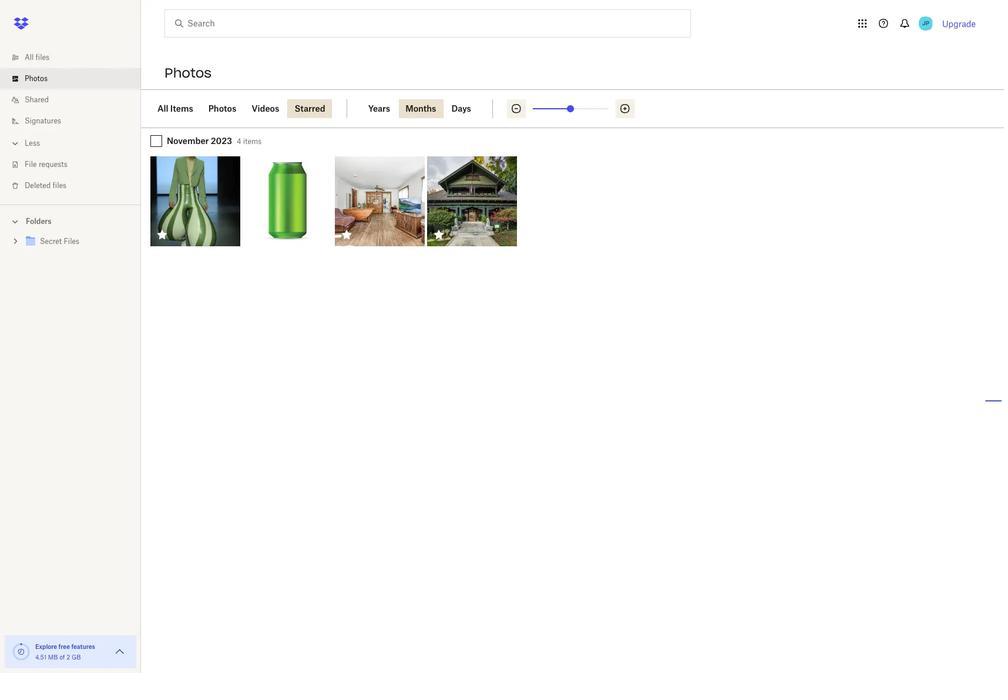 Task type: locate. For each thing, give the bounding box(es) containing it.
deleted files link
[[9, 175, 141, 196]]

shared link
[[9, 89, 141, 111]]

days button
[[445, 99, 478, 118]]

0 horizontal spatial files
[[36, 53, 49, 62]]

dropbox image
[[9, 12, 33, 35]]

upgrade link
[[943, 19, 976, 29]]

all left the items
[[158, 103, 168, 113]]

2023
[[211, 136, 232, 146]]

years
[[368, 103, 390, 113]]

all inside 'all items' button
[[158, 103, 168, 113]]

gb
[[72, 654, 81, 661]]

1 horizontal spatial files
[[53, 181, 67, 190]]

image - istockphoto-610015062-612x612.jpg 11/15/2023, 5:19:03 pm image
[[243, 156, 333, 246]]

videos button
[[245, 99, 287, 118]]

all files link
[[9, 47, 141, 68]]

files for deleted files
[[53, 181, 67, 190]]

features
[[71, 643, 95, 650]]

1 tab list from the left
[[150, 99, 347, 118]]

november 2023 4 items
[[167, 136, 262, 146]]

0 vertical spatial files
[[36, 53, 49, 62]]

deleted
[[25, 181, 51, 190]]

all for all files
[[25, 53, 34, 62]]

files
[[64, 237, 79, 246]]

signatures link
[[9, 111, 141, 132]]

all items button
[[150, 99, 200, 118]]

file requests link
[[9, 154, 141, 175]]

secret files
[[40, 237, 79, 246]]

photos up the '2023'
[[209, 103, 236, 113]]

files up photos list item
[[36, 53, 49, 62]]

folders button
[[0, 212, 141, 230]]

items
[[170, 103, 193, 113]]

explore
[[35, 643, 57, 650]]

jp button
[[917, 14, 936, 33]]

items
[[243, 137, 262, 146]]

signatures
[[25, 116, 61, 125]]

2 tab list from the left
[[361, 99, 493, 118]]

months button
[[399, 99, 443, 118]]

photos
[[165, 65, 212, 81], [25, 74, 48, 83], [209, 103, 236, 113]]

list
[[0, 40, 141, 205]]

upgrade
[[943, 19, 976, 29]]

0 horizontal spatial tab list
[[150, 99, 347, 118]]

all items
[[158, 103, 193, 113]]

1 horizontal spatial tab list
[[361, 99, 493, 118]]

years button
[[361, 99, 398, 118]]

image - inflatable-pants-today-inline-200227-5.webp 11/15/2023, 5:19:04 pm image
[[150, 156, 240, 246]]

less
[[25, 139, 40, 148]]

tab list
[[150, 99, 347, 118], [361, 99, 493, 118]]

less image
[[9, 138, 21, 149]]

all inside list
[[25, 53, 34, 62]]

all
[[25, 53, 34, 62], [158, 103, 168, 113]]

mb
[[48, 654, 58, 661]]

requests
[[39, 160, 67, 169]]

0 vertical spatial all
[[25, 53, 34, 62]]

1 vertical spatial all
[[158, 103, 168, 113]]

1 horizontal spatial all
[[158, 103, 168, 113]]

0 horizontal spatial all
[[25, 53, 34, 62]]

Search in folder "Dropbox" text field
[[188, 17, 667, 30]]

all down dropbox image
[[25, 53, 34, 62]]

files right deleted
[[53, 181, 67, 190]]

files
[[36, 53, 49, 62], [53, 181, 67, 190]]

photos up shared at the left top of page
[[25, 74, 48, 83]]

starred button
[[288, 99, 333, 118]]

1 vertical spatial files
[[53, 181, 67, 190]]

photos link
[[9, 68, 141, 89]]

deleted files
[[25, 181, 67, 190]]



Task type: describe. For each thing, give the bounding box(es) containing it.
shared
[[25, 95, 49, 104]]

file requests
[[25, 160, 67, 169]]

photos inside button
[[209, 103, 236, 113]]

secret files link
[[24, 234, 132, 250]]

files for all files
[[36, 53, 49, 62]]

days
[[452, 103, 471, 113]]

tab list containing years
[[361, 99, 493, 118]]

starred
[[295, 103, 325, 113]]

photos button
[[201, 99, 244, 118]]

all files
[[25, 53, 49, 62]]

4
[[237, 137, 241, 146]]

list containing all files
[[0, 40, 141, 205]]

free
[[59, 643, 70, 650]]

quota usage element
[[12, 643, 31, 661]]

tab list containing all items
[[150, 99, 347, 118]]

all for all items
[[158, 103, 168, 113]]

folders
[[26, 217, 51, 226]]

explore free features 4.51 mb of 2 gb
[[35, 643, 95, 661]]

2
[[67, 654, 70, 661]]

of
[[59, 654, 65, 661]]

november
[[167, 136, 209, 146]]

photos list item
[[0, 68, 141, 89]]

Photo Zoom Slider range field
[[533, 108, 609, 109]]

image - 4570_university_ave____pierre_galant_1.0.jpg 11/15/2023, 5:19:03 pm image
[[427, 156, 517, 246]]

4.51
[[35, 654, 46, 661]]

jp
[[923, 19, 930, 27]]

photos up the items
[[165, 65, 212, 81]]

months
[[406, 103, 436, 113]]

file
[[25, 160, 37, 169]]

secret
[[40, 237, 62, 246]]

videos
[[252, 103, 279, 113]]

photos inside list item
[[25, 74, 48, 83]]

image - 52f9044b7e2655d26eb85c0b2abdc392-uncropped_scaled_within_1536_1152.webp 11/15/2023, 5:19:03 pm image
[[335, 156, 425, 246]]



Task type: vqa. For each thing, say whether or not it's contained in the screenshot.
Upgrade Link
yes



